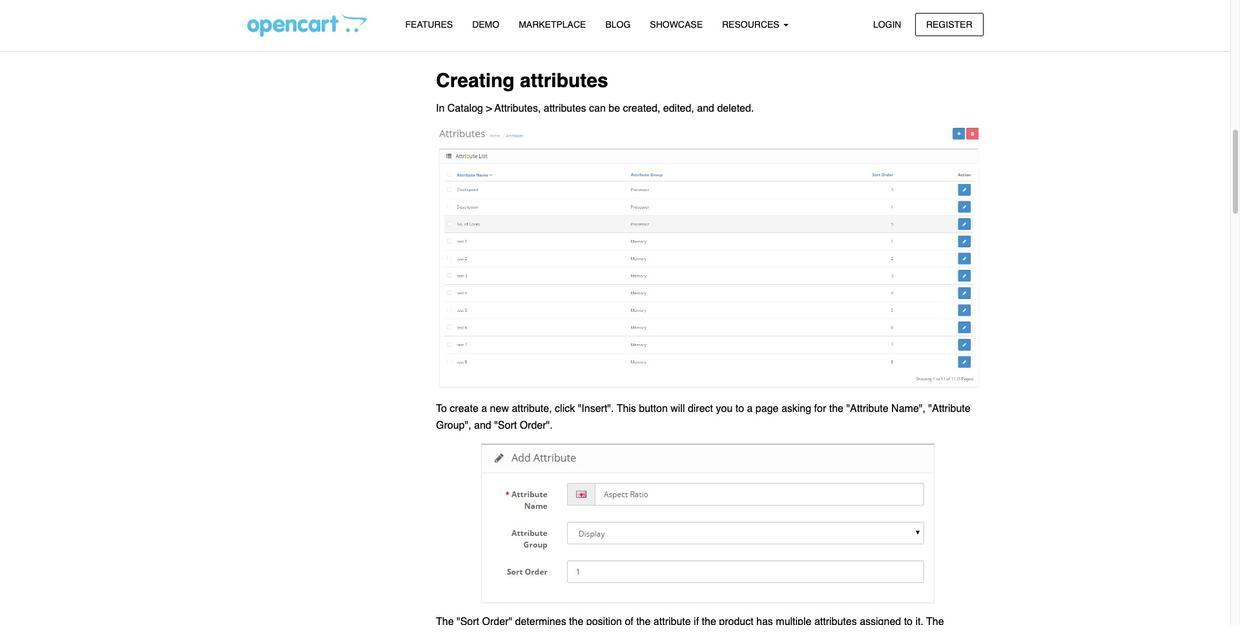 Task type: locate. For each thing, give the bounding box(es) containing it.
this left button
[[617, 403, 636, 415]]

to left them
[[513, 39, 522, 50]]

group up order"
[[737, 0, 766, 1]]

order down only
[[885, 5, 909, 17]]

1 horizontal spatial an
[[958, 0, 970, 1]]

look attributes name image
[[436, 125, 984, 393]]

be
[[609, 103, 620, 114]]

is
[[769, 5, 777, 17]]

0 vertical spatial to
[[436, 0, 447, 1]]

attribute down order"
[[731, 22, 769, 34]]

a
[[856, 5, 862, 17], [482, 403, 487, 415], [747, 403, 753, 415]]

"sort
[[711, 5, 733, 17], [494, 420, 517, 431]]

create inside to create an attribute group, go to catalog> attributes> attributes group and click "insert". this form only requires an attribute group name in "attribute group name". adding the "sort order" is optional. adding a sort order will affect the arrangement order of attributes under product comparison. the attribute groups created here can have individual attributes added to them later.
[[450, 0, 479, 1]]

will inside to create an attribute group, go to catalog> attributes> attributes group and click "insert". this form only requires an attribute group name in "attribute group name". adding the "sort order" is optional. adding a sort order will affect the arrangement order of attributes under product comparison. the attribute groups created here can have individual attributes added to them later.
[[912, 5, 926, 17]]

the
[[694, 5, 708, 17], [957, 5, 971, 17], [830, 403, 844, 415]]

0 horizontal spatial and
[[474, 420, 492, 431]]

an
[[482, 0, 493, 1], [958, 0, 970, 1]]

for
[[815, 403, 827, 415]]

"sort down attributes
[[711, 5, 733, 17]]

click inside to create a new attribute, click "insert". this button will direct you to a page asking for the "attribute name", "attribute group", and "sort order".
[[555, 403, 575, 415]]

create inside to create a new attribute, click "insert". this button will direct you to a page asking for the "attribute name", "attribute group", and "sort order".
[[450, 403, 479, 415]]

optional.
[[780, 5, 819, 17]]

features
[[405, 19, 453, 30]]

attribute up arrangement
[[436, 5, 474, 17]]

will left direct
[[671, 403, 685, 415]]

will down only
[[912, 5, 926, 17]]

"attribute left name",
[[847, 403, 889, 415]]

an up group
[[482, 0, 493, 1]]

group down catalog>
[[590, 5, 619, 17]]

attributes down later.
[[520, 69, 609, 92]]

blog
[[606, 19, 631, 30]]

0 horizontal spatial "sort
[[494, 420, 517, 431]]

"attribute
[[545, 5, 588, 17], [847, 403, 889, 415], [929, 403, 971, 415]]

attributes up later.
[[536, 22, 579, 34]]

1 an from the left
[[482, 0, 493, 1]]

"sort inside to create a new attribute, click "insert". this button will direct you to a page asking for the "attribute name", "attribute group", and "sort order".
[[494, 420, 517, 431]]

this
[[850, 0, 870, 1], [617, 403, 636, 415]]

and
[[768, 0, 786, 1], [697, 103, 715, 114], [474, 420, 492, 431]]

0 vertical spatial create
[[450, 0, 479, 1]]

adding up created
[[821, 5, 853, 17]]

click inside to create an attribute group, go to catalog> attributes> attributes group and click "insert". this form only requires an attribute group name in "attribute group name". adding the "sort order" is optional. adding a sort order will affect the arrangement order of attributes under product comparison. the attribute groups created here can have individual attributes added to them later.
[[789, 0, 809, 1]]

1 vertical spatial click
[[555, 403, 575, 415]]

1 vertical spatial create
[[450, 403, 479, 415]]

2 create from the top
[[450, 403, 479, 415]]

0 horizontal spatial click
[[555, 403, 575, 415]]

attributes>
[[639, 0, 688, 1]]

0 vertical spatial group
[[737, 0, 766, 1]]

direct
[[688, 403, 713, 415]]

0 horizontal spatial an
[[482, 0, 493, 1]]

2 vertical spatial to
[[736, 403, 744, 415]]

0 horizontal spatial can
[[589, 103, 606, 114]]

1 horizontal spatial this
[[850, 0, 870, 1]]

1 horizontal spatial order
[[885, 5, 909, 17]]

create up group",
[[450, 403, 479, 415]]

1 vertical spatial attribute
[[436, 5, 474, 17]]

to right go
[[583, 0, 591, 1]]

"attribute right name",
[[929, 403, 971, 415]]

1 vertical spatial can
[[589, 103, 606, 114]]

2 horizontal spatial attribute
[[731, 22, 769, 34]]

them
[[525, 39, 548, 50]]

an right requires
[[958, 0, 970, 1]]

0 horizontal spatial adding
[[659, 5, 691, 17]]

1 vertical spatial "sort
[[494, 420, 517, 431]]

will
[[912, 5, 926, 17], [671, 403, 685, 415]]

1 horizontal spatial and
[[697, 103, 715, 114]]

a left sort
[[856, 5, 862, 17]]

demo
[[472, 19, 500, 30]]

a left new
[[482, 403, 487, 415]]

to create an attribute group, go to catalog> attributes> attributes group and click "insert". this form only requires an attribute group name in "attribute group name". adding the "sort order" is optional. adding a sort order will affect the arrangement order of attributes under product comparison. the attribute groups created here can have individual attributes added to them later.
[[436, 0, 971, 50]]

asking
[[782, 403, 812, 415]]

register
[[927, 19, 973, 29]]

0 horizontal spatial to
[[513, 39, 522, 50]]

click right attribute,
[[555, 403, 575, 415]]

opencart - open source shopping cart solution image
[[247, 14, 367, 37]]

0 vertical spatial "sort
[[711, 5, 733, 17]]

1 vertical spatial group
[[590, 5, 619, 17]]

1 horizontal spatial will
[[912, 5, 926, 17]]

product
[[611, 22, 647, 34]]

2 vertical spatial and
[[474, 420, 492, 431]]

"insert". up created
[[812, 0, 848, 1]]

click up optional.
[[789, 0, 809, 1]]

0 horizontal spatial this
[[617, 403, 636, 415]]

to create a new attribute, click "insert". this button will direct you to a page asking for the "attribute name", "attribute group", and "sort order".
[[436, 403, 971, 431]]

catalog>
[[594, 0, 636, 1]]

this inside to create a new attribute, click "insert". this button will direct you to a page asking for the "attribute name", "attribute group", and "sort order".
[[617, 403, 636, 415]]

0 horizontal spatial group
[[590, 5, 619, 17]]

1 horizontal spatial click
[[789, 0, 809, 1]]

attribute up name
[[496, 0, 533, 1]]

the right for
[[830, 403, 844, 415]]

blog link
[[596, 14, 641, 36]]

attributes right attributes,
[[544, 103, 586, 114]]

0 vertical spatial can
[[867, 22, 884, 34]]

to
[[436, 0, 447, 1], [436, 403, 447, 415]]

"sort inside to create an attribute group, go to catalog> attributes> attributes group and click "insert". this form only requires an attribute group name in "attribute group name". adding the "sort order" is optional. adding a sort order will affect the arrangement order of attributes under product comparison. the attribute groups created here can have individual attributes added to them later.
[[711, 5, 733, 17]]

order".
[[520, 420, 553, 431]]

1 create from the top
[[450, 0, 479, 1]]

2 vertical spatial attribute
[[731, 22, 769, 34]]

to for to create a new attribute, click "insert". this button will direct you to a page asking for the "attribute name", "attribute group", and "sort order".
[[436, 403, 447, 415]]

form
[[873, 0, 893, 1]]

1 horizontal spatial the
[[830, 403, 844, 415]]

2 adding from the left
[[821, 5, 853, 17]]

0 horizontal spatial will
[[671, 403, 685, 415]]

"insert". inside to create an attribute group, go to catalog> attributes> attributes group and click "insert". this form only requires an attribute group name in "attribute group name". adding the "sort order" is optional. adding a sort order will affect the arrangement order of attributes under product comparison. the attribute groups created here can have individual attributes added to them later.
[[812, 0, 848, 1]]

1 horizontal spatial to
[[583, 0, 591, 1]]

name
[[506, 5, 532, 17]]

0 horizontal spatial "attribute
[[545, 5, 588, 17]]

and inside to create an attribute group, go to catalog> attributes> attributes group and click "insert". this form only requires an attribute group name in "attribute group name". adding the "sort order" is optional. adding a sort order will affect the arrangement order of attributes under product comparison. the attribute groups created here can have individual attributes added to them later.
[[768, 0, 786, 1]]

can inside to create an attribute group, go to catalog> attributes> attributes group and click "insert". this form only requires an attribute group name in "attribute group name". adding the "sort order" is optional. adding a sort order will affect the arrangement order of attributes under product comparison. the attribute groups created here can have individual attributes added to them later.
[[867, 22, 884, 34]]

created,
[[623, 103, 661, 114]]

order down name
[[498, 22, 522, 34]]

later.
[[551, 39, 573, 50]]

and up is
[[768, 0, 786, 1]]

1 to from the top
[[436, 0, 447, 1]]

1 horizontal spatial "sort
[[711, 5, 733, 17]]

to inside to create a new attribute, click "insert". this button will direct you to a page asking for the "attribute name", "attribute group", and "sort order".
[[436, 403, 447, 415]]

0 vertical spatial will
[[912, 5, 926, 17]]

create for a
[[450, 403, 479, 415]]

0 vertical spatial click
[[789, 0, 809, 1]]

can down sort
[[867, 22, 884, 34]]

group",
[[436, 420, 471, 431]]

1 vertical spatial will
[[671, 403, 685, 415]]

and down new
[[474, 420, 492, 431]]

to right you
[[736, 403, 744, 415]]

2 an from the left
[[958, 0, 970, 1]]

0 horizontal spatial "insert".
[[578, 403, 614, 415]]

can
[[867, 22, 884, 34], [589, 103, 606, 114]]

0 horizontal spatial order
[[498, 22, 522, 34]]

resources
[[722, 19, 782, 30]]

0 vertical spatial and
[[768, 0, 786, 1]]

adding up showcase
[[659, 5, 691, 17]]

create for an
[[450, 0, 479, 1]]

resources link
[[713, 14, 798, 36]]

arrangement
[[436, 22, 495, 34]]

login link
[[863, 13, 913, 36]]

to
[[583, 0, 591, 1], [513, 39, 522, 50], [736, 403, 744, 415]]

1 horizontal spatial group
[[737, 0, 766, 1]]

1 horizontal spatial adding
[[821, 5, 853, 17]]

attribute
[[496, 0, 533, 1], [436, 5, 474, 17], [731, 22, 769, 34]]

this up sort
[[850, 0, 870, 1]]

to up features
[[436, 0, 447, 1]]

2 horizontal spatial and
[[768, 0, 786, 1]]

edited,
[[664, 103, 695, 114]]

the up register
[[957, 5, 971, 17]]

1 horizontal spatial can
[[867, 22, 884, 34]]

"sort down new
[[494, 420, 517, 431]]

"insert".
[[812, 0, 848, 1], [578, 403, 614, 415]]

a left page
[[747, 403, 753, 415]]

0 vertical spatial "insert".
[[812, 0, 848, 1]]

"insert". inside to create a new attribute, click "insert". this button will direct you to a page asking for the "attribute name", "attribute group", and "sort order".
[[578, 403, 614, 415]]

2 horizontal spatial a
[[856, 5, 862, 17]]

click
[[789, 0, 809, 1], [555, 403, 575, 415]]

2 horizontal spatial to
[[736, 403, 744, 415]]

1 vertical spatial and
[[697, 103, 715, 114]]

0 vertical spatial attribute
[[496, 0, 533, 1]]

catalog
[[448, 103, 483, 114]]

requires
[[918, 0, 955, 1]]

adding
[[659, 5, 691, 17], [821, 5, 853, 17]]

order
[[885, 5, 909, 17], [498, 22, 522, 34]]

will inside to create a new attribute, click "insert". this button will direct you to a page asking for the "attribute name", "attribute group", and "sort order".
[[671, 403, 685, 415]]

1 vertical spatial this
[[617, 403, 636, 415]]

can left be
[[589, 103, 606, 114]]

attributes
[[536, 22, 579, 34], [436, 39, 479, 50], [520, 69, 609, 92], [544, 103, 586, 114]]

0 horizontal spatial attribute
[[436, 5, 474, 17]]

attributes
[[691, 0, 734, 1]]

0 vertical spatial this
[[850, 0, 870, 1]]

1 adding from the left
[[659, 5, 691, 17]]

to inside to create an attribute group, go to catalog> attributes> attributes group and click "insert". this form only requires an attribute group name in "attribute group name". adding the "sort order" is optional. adding a sort order will affect the arrangement order of attributes under product comparison. the attribute groups created here can have individual attributes added to them later.
[[436, 0, 447, 1]]

1 vertical spatial "insert".
[[578, 403, 614, 415]]

create
[[450, 0, 479, 1], [450, 403, 479, 415]]

"insert". left button
[[578, 403, 614, 415]]

create up arrangement
[[450, 0, 479, 1]]

group
[[737, 0, 766, 1], [590, 5, 619, 17]]

to up group",
[[436, 403, 447, 415]]

2 to from the top
[[436, 403, 447, 415]]

to inside to create a new attribute, click "insert". this button will direct you to a page asking for the "attribute name", "attribute group", and "sort order".
[[736, 403, 744, 415]]

"attribute down go
[[545, 5, 588, 17]]

1 horizontal spatial "insert".
[[812, 0, 848, 1]]

showcase link
[[641, 14, 713, 36]]

and right edited,
[[697, 103, 715, 114]]

the down attributes
[[694, 5, 708, 17]]

1 vertical spatial to
[[436, 403, 447, 415]]



Task type: describe. For each thing, give the bounding box(es) containing it.
comparison.
[[649, 22, 708, 34]]

showcase
[[650, 19, 703, 30]]

attribute,
[[512, 403, 552, 415]]

of
[[525, 22, 533, 34]]

1 vertical spatial to
[[513, 39, 522, 50]]

groups
[[772, 22, 803, 34]]

0 horizontal spatial the
[[694, 5, 708, 17]]

a inside to create an attribute group, go to catalog> attributes> attributes group and click "insert". this form only requires an attribute group name in "attribute group name". adding the "sort order" is optional. adding a sort order will affect the arrangement order of attributes under product comparison. the attribute groups created here can have individual attributes added to them later.
[[856, 5, 862, 17]]

under
[[582, 22, 608, 34]]

"attribute inside to create an attribute group, go to catalog> attributes> attributes group and click "insert". this form only requires an attribute group name in "attribute group name". adding the "sort order" is optional. adding a sort order will affect the arrangement order of attributes under product comparison. the attribute groups created here can have individual attributes added to them later.
[[545, 5, 588, 17]]

go
[[568, 0, 580, 1]]

page
[[756, 403, 779, 415]]

name".
[[622, 5, 656, 17]]

order"
[[736, 5, 766, 17]]

demo link
[[463, 14, 509, 36]]

0 horizontal spatial a
[[482, 403, 487, 415]]

sort
[[865, 5, 882, 17]]

added
[[482, 39, 510, 50]]

this inside to create an attribute group, go to catalog> attributes> attributes group and click "insert". this form only requires an attribute group name in "attribute group name". adding the "sort order" is optional. adding a sort order will affect the arrangement order of attributes under product comparison. the attribute groups created here can have individual attributes added to them later.
[[850, 0, 870, 1]]

to for to create an attribute group, go to catalog> attributes> attributes group and click "insert". this form only requires an attribute group name in "attribute group name". adding the "sort order" is optional. adding a sort order will affect the arrangement order of attributes under product comparison. the attribute groups created here can have individual attributes added to them later.
[[436, 0, 447, 1]]

1 vertical spatial order
[[498, 22, 522, 34]]

you
[[716, 403, 733, 415]]

2 horizontal spatial "attribute
[[929, 403, 971, 415]]

0 vertical spatial to
[[583, 0, 591, 1]]

marketplace link
[[509, 14, 596, 36]]

name",
[[892, 403, 926, 415]]

in
[[534, 5, 543, 17]]

creating
[[436, 69, 515, 92]]

features link
[[396, 14, 463, 36]]

0 vertical spatial order
[[885, 5, 909, 17]]

in catalog > attributes, attributes can be created, edited, and deleted.
[[436, 103, 754, 114]]

login
[[874, 19, 902, 29]]

new
[[490, 403, 509, 415]]

group,
[[536, 0, 566, 1]]

marketplace
[[519, 19, 586, 30]]

1 horizontal spatial attribute
[[496, 0, 533, 1]]

>
[[486, 103, 492, 114]]

individual
[[912, 22, 955, 34]]

only
[[896, 0, 915, 1]]

the inside to create a new attribute, click "insert". this button will direct you to a page asking for the "attribute name", "attribute group", and "sort order".
[[830, 403, 844, 415]]

1 horizontal spatial a
[[747, 403, 753, 415]]

1 horizontal spatial "attribute
[[847, 403, 889, 415]]

attributes down arrangement
[[436, 39, 479, 50]]

creating attributes
[[436, 69, 609, 92]]

look attributes image
[[478, 442, 942, 607]]

and inside to create a new attribute, click "insert". this button will direct you to a page asking for the "attribute name", "attribute group", and "sort order".
[[474, 420, 492, 431]]

deleted.
[[718, 103, 754, 114]]

attributes,
[[495, 103, 541, 114]]

here
[[843, 22, 864, 34]]

affect
[[929, 5, 954, 17]]

group
[[476, 5, 503, 17]]

created
[[806, 22, 841, 34]]

in
[[436, 103, 445, 114]]

button
[[639, 403, 668, 415]]

have
[[887, 22, 909, 34]]

register link
[[916, 13, 984, 36]]

2 horizontal spatial the
[[957, 5, 971, 17]]

the
[[711, 22, 729, 34]]



Task type: vqa. For each thing, say whether or not it's contained in the screenshot.
the bottom the 'status.'
no



